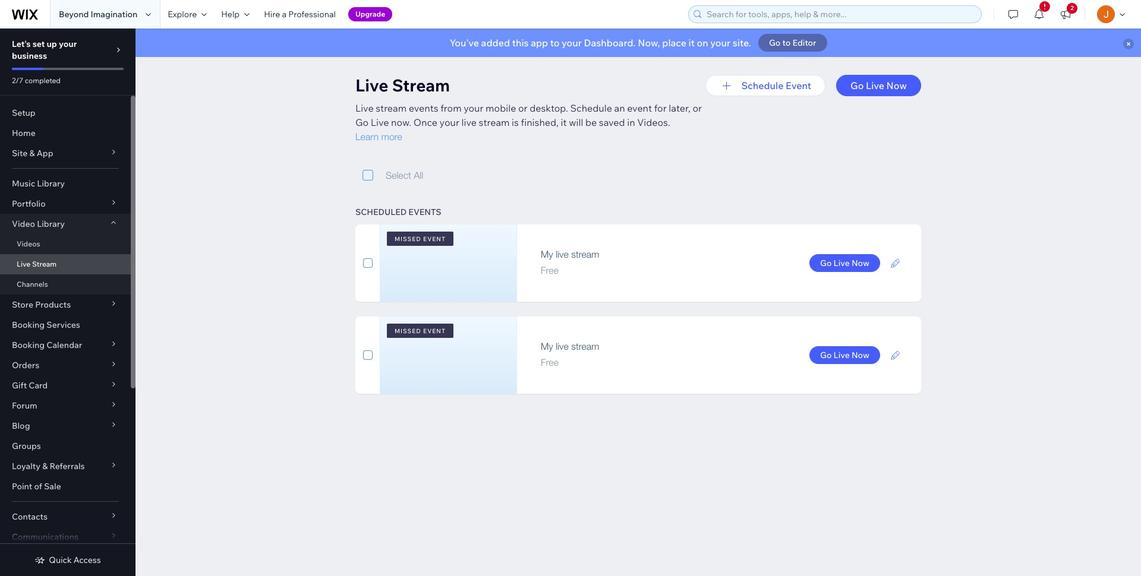 Task type: locate. For each thing, give the bounding box(es) containing it.
0 horizontal spatial stream
[[32, 260, 57, 269]]

schedule inside button
[[742, 80, 784, 92]]

once
[[414, 117, 438, 128]]

go to editor
[[769, 37, 817, 48]]

booking inside popup button
[[12, 340, 45, 351]]

music library link
[[0, 174, 131, 194]]

library up portfolio popup button
[[37, 178, 65, 189]]

to inside button
[[783, 37, 791, 48]]

your down from
[[440, 117, 460, 128]]

forum button
[[0, 396, 131, 416]]

0 vertical spatial live
[[462, 117, 477, 128]]

your
[[562, 37, 582, 49], [711, 37, 731, 49], [59, 39, 77, 49], [464, 102, 484, 114], [440, 117, 460, 128]]

2 missed from the top
[[395, 328, 421, 335]]

finished,
[[521, 117, 559, 128]]

an
[[614, 102, 625, 114]]

1 events from the top
[[409, 102, 438, 114]]

live stream link
[[0, 254, 131, 275]]

hire a professional link
[[257, 0, 343, 29]]

go for the topmost go live now button
[[851, 80, 864, 92]]

0 horizontal spatial or
[[518, 102, 528, 114]]

2 my live stream free from the top
[[541, 341, 599, 368]]

schedule
[[742, 80, 784, 92], [570, 102, 612, 114]]

live stream events from your mobile or desktop. schedule an event for later, or go live now. once your live stream is finished, it will be saved in videos. learn more
[[356, 102, 702, 142]]

videos link
[[0, 234, 131, 254]]

beyond imagination
[[59, 9, 138, 20]]

video
[[12, 219, 35, 229]]

missed for free button associated with the bottommost go live now button
[[395, 328, 421, 335]]

schedule left event
[[742, 80, 784, 92]]

is
[[512, 117, 519, 128]]

library down portfolio popup button
[[37, 219, 65, 229]]

scheduled events
[[356, 207, 441, 218]]

your right on
[[711, 37, 731, 49]]

booking for booking calendar
[[12, 340, 45, 351]]

1 vertical spatial free button
[[541, 357, 559, 368]]

or right later,
[[693, 102, 702, 114]]

point
[[12, 482, 32, 492]]

0 horizontal spatial it
[[561, 117, 567, 128]]

& right loyalty
[[42, 461, 48, 472]]

1 library from the top
[[37, 178, 65, 189]]

0 horizontal spatial schedule
[[570, 102, 612, 114]]

& right site
[[29, 148, 35, 159]]

portfolio button
[[0, 194, 131, 214]]

missed
[[395, 235, 421, 243], [395, 328, 421, 335]]

missed event
[[395, 235, 446, 243], [395, 328, 446, 335]]

schedule up be
[[570, 102, 612, 114]]

1 horizontal spatial it
[[689, 37, 695, 49]]

events down the all
[[409, 207, 441, 218]]

mobile
[[486, 102, 516, 114]]

2 booking from the top
[[12, 340, 45, 351]]

0 vertical spatial library
[[37, 178, 65, 189]]

schedule event
[[742, 80, 812, 92]]

events
[[409, 102, 438, 114], [409, 207, 441, 218]]

sale
[[44, 482, 61, 492]]

referrals
[[50, 461, 85, 472]]

you've added this app to your dashboard. now, place it on your site.
[[450, 37, 751, 49]]

stream up channels
[[32, 260, 57, 269]]

app
[[37, 148, 53, 159]]

orders
[[12, 360, 39, 371]]

0 vertical spatial event
[[627, 102, 652, 114]]

1 vertical spatial go live now button
[[810, 254, 880, 272]]

1 vertical spatial live
[[556, 249, 569, 259]]

0 vertical spatial my live stream free
[[541, 249, 599, 276]]

to right app
[[550, 37, 560, 49]]

2 my from the top
[[541, 341, 553, 352]]

or up "is"
[[518, 102, 528, 114]]

1 horizontal spatial live stream
[[356, 75, 450, 96]]

0 horizontal spatial &
[[29, 148, 35, 159]]

help
[[221, 9, 240, 20]]

schedule inside live stream events from your mobile or desktop. schedule an event for later, or go live now. once your live stream is finished, it will be saved in videos. learn more
[[570, 102, 612, 114]]

my live stream free for middle go live now button
[[541, 249, 599, 276]]

1 vertical spatial missed
[[395, 328, 421, 335]]

1 vertical spatial go live now
[[820, 258, 870, 269]]

0 vertical spatial &
[[29, 148, 35, 159]]

stream up once
[[392, 75, 450, 96]]

event for the bottommost go live now button
[[423, 328, 446, 335]]

1 free from the top
[[541, 265, 559, 276]]

1 vertical spatial it
[[561, 117, 567, 128]]

site
[[12, 148, 27, 159]]

my for free button associated with the bottommost go live now button
[[541, 341, 553, 352]]

it inside alert
[[689, 37, 695, 49]]

store
[[12, 300, 33, 310]]

0 horizontal spatial to
[[550, 37, 560, 49]]

live
[[356, 75, 388, 96], [866, 80, 885, 92], [356, 102, 374, 114], [371, 117, 389, 128], [834, 258, 850, 269], [17, 260, 30, 269], [834, 350, 850, 361]]

1 vertical spatial events
[[409, 207, 441, 218]]

0 vertical spatial my
[[541, 249, 553, 259]]

go for go to editor button
[[769, 37, 781, 48]]

1 vertical spatial free
[[541, 357, 559, 368]]

2 vertical spatial event
[[423, 328, 446, 335]]

0 vertical spatial missed
[[395, 235, 421, 243]]

live stream up channels
[[17, 260, 57, 269]]

1 missed event from the top
[[395, 235, 446, 243]]

1 vertical spatial &
[[42, 461, 48, 472]]

from
[[441, 102, 462, 114]]

& inside popup button
[[29, 148, 35, 159]]

it
[[689, 37, 695, 49], [561, 117, 567, 128]]

1 vertical spatial my live stream free
[[541, 341, 599, 368]]

go for middle go live now button
[[820, 258, 832, 269]]

event
[[627, 102, 652, 114], [423, 235, 446, 243], [423, 328, 446, 335]]

or
[[518, 102, 528, 114], [693, 102, 702, 114]]

0 vertical spatial go live now
[[851, 80, 907, 92]]

1 my live stream free from the top
[[541, 249, 599, 276]]

2 library from the top
[[37, 219, 65, 229]]

stream inside sidebar element
[[32, 260, 57, 269]]

my
[[541, 249, 553, 259], [541, 341, 553, 352]]

1 vertical spatial schedule
[[570, 102, 612, 114]]

dashboard.
[[584, 37, 636, 49]]

learn more button
[[356, 131, 402, 142]]

booking
[[12, 320, 45, 331], [12, 340, 45, 351]]

1 free button from the top
[[541, 265, 559, 276]]

app
[[531, 37, 548, 49]]

1 horizontal spatial to
[[783, 37, 791, 48]]

2
[[1071, 4, 1074, 12]]

your right up
[[59, 39, 77, 49]]

card
[[29, 380, 48, 391]]

2 vertical spatial live
[[556, 341, 569, 352]]

2 missed event from the top
[[395, 328, 446, 335]]

1 horizontal spatial schedule
[[742, 80, 784, 92]]

site & app
[[12, 148, 53, 159]]

it left will
[[561, 117, 567, 128]]

1 my from the top
[[541, 249, 553, 259]]

your right from
[[464, 102, 484, 114]]

go live now for middle go live now button
[[820, 258, 870, 269]]

1 vertical spatial library
[[37, 219, 65, 229]]

booking up orders at the bottom of page
[[12, 340, 45, 351]]

1 vertical spatial my
[[541, 341, 553, 352]]

gift card
[[12, 380, 48, 391]]

0 vertical spatial events
[[409, 102, 438, 114]]

0 vertical spatial free
[[541, 265, 559, 276]]

live stream up now.
[[356, 75, 450, 96]]

live stream
[[356, 75, 450, 96], [17, 260, 57, 269]]

site.
[[733, 37, 751, 49]]

go inside button
[[769, 37, 781, 48]]

loyalty & referrals button
[[0, 457, 131, 477]]

professional
[[288, 9, 336, 20]]

be
[[586, 117, 597, 128]]

& inside dropdown button
[[42, 461, 48, 472]]

select
[[386, 170, 411, 181]]

0 vertical spatial live stream
[[356, 75, 450, 96]]

missed event for middle go live now button
[[395, 235, 446, 243]]

2 free from the top
[[541, 357, 559, 368]]

blog
[[12, 421, 30, 432]]

forum
[[12, 401, 37, 411]]

0 vertical spatial missed event
[[395, 235, 446, 243]]

now
[[887, 80, 907, 92], [852, 258, 870, 269], [852, 350, 870, 361]]

1 missed from the top
[[395, 235, 421, 243]]

2 or from the left
[[693, 102, 702, 114]]

1 vertical spatial event
[[423, 235, 446, 243]]

videos
[[17, 240, 40, 248]]

more
[[381, 131, 402, 142]]

event
[[786, 80, 812, 92]]

1 booking from the top
[[12, 320, 45, 331]]

go live now for the bottommost go live now button
[[820, 350, 870, 361]]

videos.
[[637, 117, 670, 128]]

2 free button from the top
[[541, 357, 559, 368]]

completed
[[25, 76, 61, 85]]

0 vertical spatial schedule
[[742, 80, 784, 92]]

you've added this app to your dashboard. now, place it on your site. alert
[[136, 29, 1141, 57]]

live inside live stream link
[[17, 260, 30, 269]]

1 vertical spatial stream
[[32, 260, 57, 269]]

events up once
[[409, 102, 438, 114]]

setup
[[12, 108, 36, 118]]

booking down the store
[[12, 320, 45, 331]]

editor
[[793, 37, 817, 48]]

access
[[74, 555, 101, 566]]

0 vertical spatial free button
[[541, 265, 559, 276]]

up
[[47, 39, 57, 49]]

1 vertical spatial booking
[[12, 340, 45, 351]]

1 vertical spatial live stream
[[17, 260, 57, 269]]

0 vertical spatial stream
[[392, 75, 450, 96]]

1 horizontal spatial stream
[[392, 75, 450, 96]]

live for middle go live now button
[[556, 249, 569, 259]]

library inside dropdown button
[[37, 219, 65, 229]]

free
[[541, 265, 559, 276], [541, 357, 559, 368]]

2 vertical spatial go live now
[[820, 350, 870, 361]]

my for free button corresponding to middle go live now button
[[541, 249, 553, 259]]

stream
[[392, 75, 450, 96], [32, 260, 57, 269]]

1 horizontal spatial or
[[693, 102, 702, 114]]

0 horizontal spatial live stream
[[17, 260, 57, 269]]

my live stream free
[[541, 249, 599, 276], [541, 341, 599, 368]]

in
[[627, 117, 635, 128]]

1 vertical spatial missed event
[[395, 328, 446, 335]]

help button
[[214, 0, 257, 29]]

channels
[[17, 280, 48, 289]]

set
[[33, 39, 45, 49]]

0 vertical spatial booking
[[12, 320, 45, 331]]

home link
[[0, 123, 131, 143]]

1 horizontal spatial &
[[42, 461, 48, 472]]

quick access
[[49, 555, 101, 566]]

to left editor
[[783, 37, 791, 48]]

0 vertical spatial it
[[689, 37, 695, 49]]

go live now
[[851, 80, 907, 92], [820, 258, 870, 269], [820, 350, 870, 361]]

it left on
[[689, 37, 695, 49]]



Task type: vqa. For each thing, say whether or not it's contained in the screenshot.
Newest Apps link
no



Task type: describe. For each thing, give the bounding box(es) containing it.
library for music library
[[37, 178, 65, 189]]

2 events from the top
[[409, 207, 441, 218]]

home
[[12, 128, 36, 139]]

communications button
[[0, 527, 131, 548]]

quick
[[49, 555, 72, 566]]

2 vertical spatial now
[[852, 350, 870, 361]]

2 button
[[1053, 0, 1079, 29]]

video library button
[[0, 214, 131, 234]]

live stream inside sidebar element
[[17, 260, 57, 269]]

0 vertical spatial now
[[887, 80, 907, 92]]

hire
[[264, 9, 280, 20]]

& for loyalty
[[42, 461, 48, 472]]

live for the bottommost go live now button
[[556, 341, 569, 352]]

learn
[[356, 131, 379, 142]]

sidebar element
[[0, 29, 136, 577]]

missed event for the bottommost go live now button
[[395, 328, 446, 335]]

upgrade button
[[348, 7, 392, 21]]

2 vertical spatial go live now button
[[810, 347, 880, 364]]

portfolio
[[12, 199, 46, 209]]

groups
[[12, 441, 41, 452]]

hire a professional
[[264, 9, 336, 20]]

now,
[[638, 37, 660, 49]]

events inside live stream events from your mobile or desktop. schedule an event for later, or go live now. once your live stream is finished, it will be saved in videos. learn more
[[409, 102, 438, 114]]

free button for middle go live now button
[[541, 265, 559, 276]]

schedule event button
[[706, 75, 826, 96]]

library for video library
[[37, 219, 65, 229]]

music library
[[12, 178, 65, 189]]

go inside live stream events from your mobile or desktop. schedule an event for later, or go live now. once your live stream is finished, it will be saved in videos. learn more
[[356, 117, 369, 128]]

booking calendar button
[[0, 335, 131, 356]]

go to editor button
[[759, 34, 827, 52]]

2/7 completed
[[12, 76, 61, 85]]

0 vertical spatial go live now button
[[837, 75, 921, 96]]

event for middle go live now button
[[423, 235, 446, 243]]

booking services
[[12, 320, 80, 331]]

calendar
[[47, 340, 82, 351]]

event inside live stream events from your mobile or desktop. schedule an event for later, or go live now. once your live stream is finished, it will be saved in videos. learn more
[[627, 102, 652, 114]]

select all
[[386, 170, 423, 181]]

loyalty & referrals
[[12, 461, 85, 472]]

later,
[[669, 102, 691, 114]]

let's
[[12, 39, 31, 49]]

explore
[[168, 9, 197, 20]]

loyalty
[[12, 461, 40, 472]]

your inside "let's set up your business"
[[59, 39, 77, 49]]

setup link
[[0, 103, 131, 123]]

booking for booking services
[[12, 320, 45, 331]]

contacts
[[12, 512, 48, 523]]

now.
[[391, 117, 412, 128]]

orders button
[[0, 356, 131, 376]]

go for the bottommost go live now button
[[820, 350, 832, 361]]

missed for free button corresponding to middle go live now button
[[395, 235, 421, 243]]

on
[[697, 37, 708, 49]]

this
[[512, 37, 529, 49]]

saved
[[599, 117, 625, 128]]

products
[[35, 300, 71, 310]]

point of sale
[[12, 482, 61, 492]]

store products
[[12, 300, 71, 310]]

a
[[282, 9, 287, 20]]

go live now for the topmost go live now button
[[851, 80, 907, 92]]

& for site
[[29, 148, 35, 159]]

let's set up your business
[[12, 39, 77, 61]]

1 or from the left
[[518, 102, 528, 114]]

contacts button
[[0, 507, 131, 527]]

Search for tools, apps, help & more... field
[[703, 6, 978, 23]]

point of sale link
[[0, 477, 131, 497]]

for
[[654, 102, 667, 114]]

quick access button
[[35, 555, 101, 566]]

business
[[12, 51, 47, 61]]

booking calendar
[[12, 340, 82, 351]]

music
[[12, 178, 35, 189]]

gift card button
[[0, 376, 131, 396]]

will
[[569, 117, 583, 128]]

site & app button
[[0, 143, 131, 163]]

desktop.
[[530, 102, 568, 114]]

your right app
[[562, 37, 582, 49]]

store products button
[[0, 295, 131, 315]]

1 vertical spatial now
[[852, 258, 870, 269]]

channels link
[[0, 275, 131, 295]]

services
[[47, 320, 80, 331]]

beyond
[[59, 9, 89, 20]]

communications
[[12, 532, 79, 543]]

it inside live stream events from your mobile or desktop. schedule an event for later, or go live now. once your live stream is finished, it will be saved in videos. learn more
[[561, 117, 567, 128]]

my live stream free for the bottommost go live now button
[[541, 341, 599, 368]]

blog button
[[0, 416, 131, 436]]

free for the bottommost go live now button
[[541, 357, 559, 368]]

free for middle go live now button
[[541, 265, 559, 276]]

free button for the bottommost go live now button
[[541, 357, 559, 368]]

scheduled
[[356, 207, 407, 218]]

booking services link
[[0, 315, 131, 335]]

added
[[481, 37, 510, 49]]

live inside live stream events from your mobile or desktop. schedule an event for later, or go live now. once your live stream is finished, it will be saved in videos. learn more
[[462, 117, 477, 128]]

you've
[[450, 37, 479, 49]]



